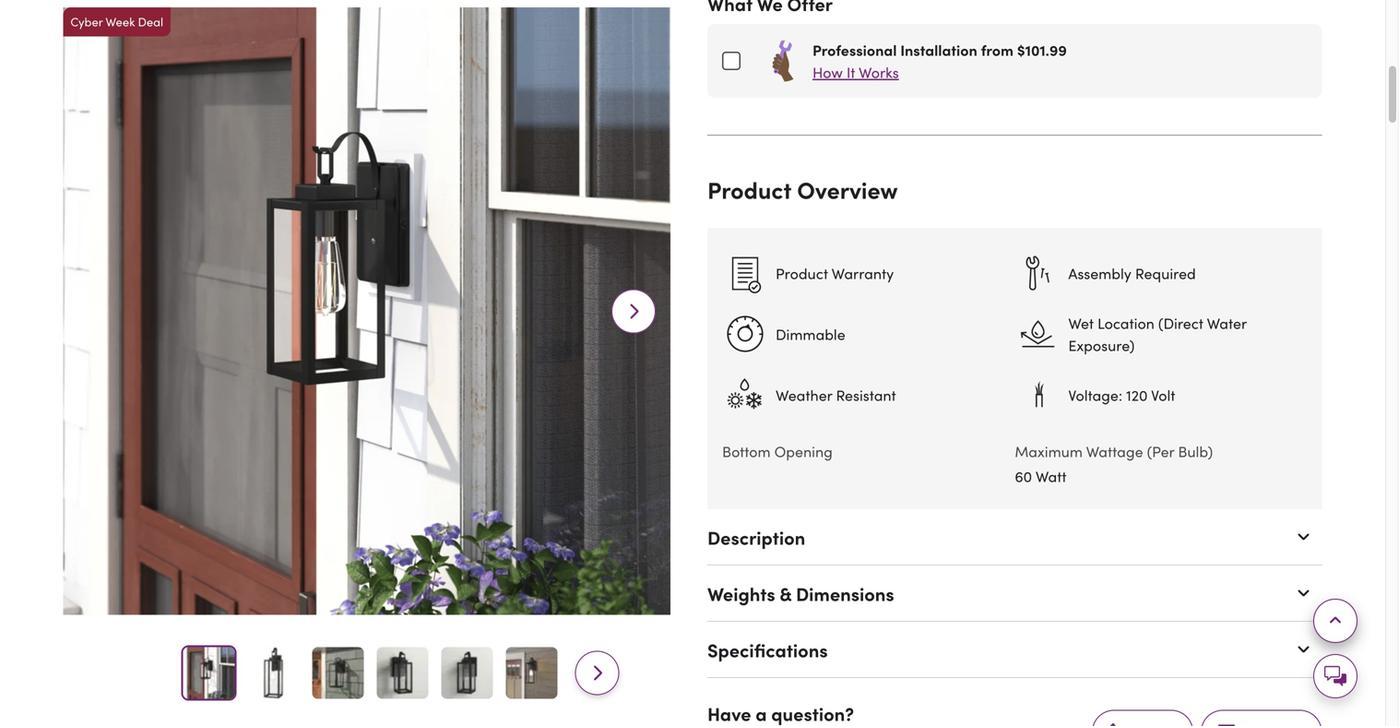 Task type: vqa. For each thing, say whether or not it's contained in the screenshot.
top 'Included'
no



Task type: locate. For each thing, give the bounding box(es) containing it.
previous slide image
[[89, 300, 111, 322]]

0 vertical spatial product
[[708, 173, 792, 205]]

overview
[[798, 173, 898, 205]]

warranty
[[832, 263, 894, 283]]

voltage image
[[1015, 372, 1062, 418]]

product warranty image
[[723, 250, 769, 296]]

deal
[[138, 13, 163, 30]]

professional installation from $101.99 how it works
[[813, 39, 1068, 82]]

wet location (direct water exposure)
[[1069, 313, 1247, 355]]

cyber week deal
[[70, 13, 163, 30]]

ciotti wall light image
[[63, 7, 671, 615], [183, 648, 235, 699], [248, 648, 300, 699], [313, 648, 364, 699], [377, 648, 429, 699], [442, 648, 493, 699], [506, 648, 558, 699]]

weather
[[776, 385, 833, 405]]

cyber week deal figure
[[63, 7, 671, 615]]

product right product warranty image
[[776, 263, 829, 283]]

(direct
[[1159, 313, 1204, 333]]

exposure)
[[1069, 335, 1135, 355]]

call us image
[[1108, 721, 1130, 726]]

wattage
[[1087, 441, 1144, 462]]

product for product warranty
[[776, 263, 829, 283]]

dimmable image
[[723, 311, 769, 357]]

product
[[708, 173, 792, 205], [776, 263, 829, 283]]

how it works button
[[813, 62, 900, 82]]

from
[[982, 39, 1014, 60]]

next slide image
[[587, 662, 609, 684]]

product warranty
[[776, 263, 894, 283]]

location
[[1098, 313, 1155, 333]]

cyber
[[70, 13, 103, 30]]

assembly required
[[1069, 263, 1197, 283]]

assembly
[[1069, 263, 1132, 283]]

scroll back to the top of the page image
[[1325, 610, 1347, 632], [1325, 610, 1347, 632]]

1 vertical spatial product
[[776, 263, 829, 283]]

voltage:
[[1069, 385, 1123, 405]]

weather resistant image
[[723, 372, 769, 418]]

professional
[[813, 39, 897, 60]]

wet
[[1069, 313, 1094, 333]]

product up product warranty image
[[708, 173, 792, 205]]

next slide image
[[623, 300, 645, 322]]

week
[[106, 13, 135, 30]]



Task type: describe. For each thing, give the bounding box(es) containing it.
voltage: 120 volt
[[1069, 385, 1176, 405]]

volt
[[1152, 385, 1176, 405]]

maximum wattage (per bulb) 60 watt
[[1015, 441, 1214, 486]]

bottom
[[723, 441, 771, 462]]

a
[[756, 700, 767, 726]]

watt
[[1036, 466, 1067, 486]]

it
[[847, 62, 856, 82]]

bulb)
[[1179, 441, 1214, 462]]

(per
[[1148, 441, 1175, 462]]

product overview
[[708, 173, 898, 205]]

weather resistant
[[776, 385, 897, 405]]

have a question?
[[708, 700, 855, 726]]

product for product overview
[[708, 173, 792, 205]]

bottom opening
[[723, 441, 833, 462]]

question?
[[772, 700, 855, 726]]

60
[[1015, 466, 1033, 486]]

opening
[[775, 441, 833, 462]]

assembly required image
[[1015, 250, 1062, 296]]

how
[[813, 62, 843, 82]]

have
[[708, 700, 752, 726]]

resistant
[[837, 385, 897, 405]]

required
[[1136, 263, 1197, 283]]

120
[[1127, 385, 1148, 405]]

wet location (direct water exposure) image
[[1015, 311, 1062, 357]]

water
[[1208, 313, 1247, 333]]

dimmable
[[776, 324, 846, 344]]

open chat image
[[1314, 654, 1358, 699]]

$101.99
[[1018, 39, 1068, 60]]

installation
[[901, 39, 978, 60]]

maximum
[[1015, 441, 1083, 462]]

works
[[859, 62, 900, 82]]



